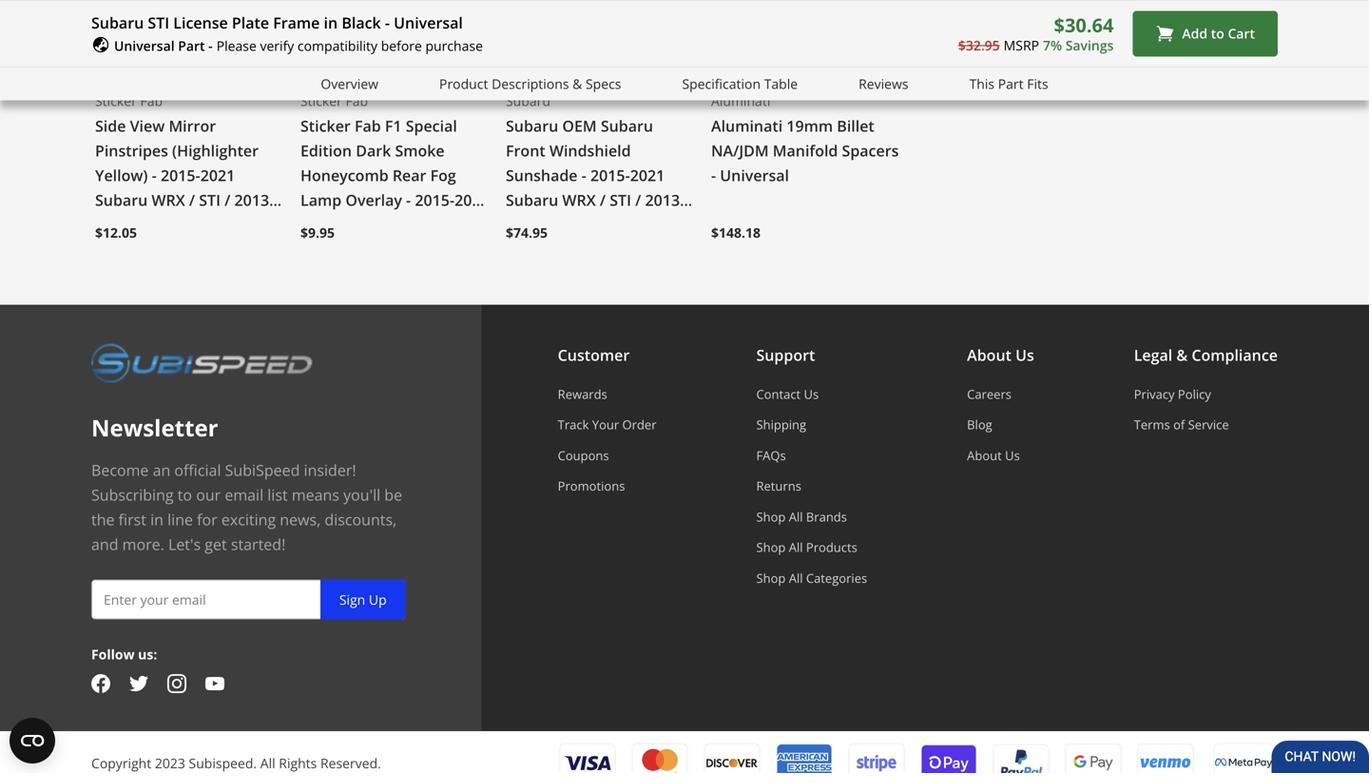 Task type: locate. For each thing, give the bounding box(es) containing it.
2 shop from the top
[[757, 539, 786, 556]]

promotions
[[558, 478, 625, 495]]

shop all categories
[[757, 570, 868, 587]]

2015- inside subaru subaru oem subaru front windshield sunshade - 2015-2021 subaru wrx / sti / 2013- 2021 crosstrek
[[591, 165, 631, 186]]

1 horizontal spatial to
[[1212, 24, 1225, 42]]

part inside this part fits link
[[999, 74, 1024, 93]]

mastercard image
[[632, 744, 689, 773]]

1 vertical spatial in
[[150, 509, 164, 530]]

- right black
[[385, 12, 390, 33]]

sticker inside sticker fab side view mirror pinstripes (highlighter yellow) - 2015-2021 subaru wrx / sti / 2013- 2017 crosstrek
[[95, 92, 137, 110]]

1 vertical spatial universal
[[114, 37, 175, 55]]

product descriptions & specs
[[440, 74, 622, 93]]

universal inside aluminati aluminati 19mm billet na/jdm manifold spacers - universal
[[720, 165, 790, 186]]

universal for aluminati aluminati 19mm billet na/jdm manifold spacers - universal
[[720, 165, 790, 186]]

sticker for side
[[95, 92, 137, 110]]

crosstrek down sunshade
[[545, 215, 615, 235]]

0 vertical spatial 2017
[[95, 215, 130, 235]]

compliance
[[1192, 345, 1279, 365]]

0 vertical spatial part
[[178, 37, 205, 55]]

universal down the license
[[114, 37, 175, 55]]

yellow)
[[95, 165, 148, 186]]

2021 down (highlighter at the top
[[200, 165, 235, 186]]

1 horizontal spatial wrx
[[357, 215, 391, 235]]

compatibility
[[298, 37, 378, 55]]

be
[[385, 485, 403, 505]]

sti inside the sticker fab sticker fab f1 special edition dark smoke honeycomb rear fog lamp overlay - 2015-2021 subaru wrx / sti / 2013- 2017 crosstrek
[[405, 215, 426, 235]]

2017 down lamp
[[301, 239, 335, 260]]

2015-
[[161, 165, 200, 186], [591, 165, 631, 186], [415, 190, 455, 210]]

up
[[369, 591, 387, 609]]

2 horizontal spatial 2013-
[[646, 190, 685, 210]]

shop for shop all brands
[[757, 508, 786, 525]]

visa image
[[559, 744, 616, 773]]

2015- down 'fog'
[[415, 190, 455, 210]]

& left the "specs"
[[573, 74, 583, 93]]

1 vertical spatial aluminati
[[712, 116, 783, 136]]

us:
[[138, 645, 157, 663]]

0 horizontal spatial to
[[178, 485, 192, 505]]

privacy
[[1135, 386, 1175, 403]]

about us down the blog link
[[968, 447, 1021, 464]]

universal down na/jdm at right top
[[720, 165, 790, 186]]

msrp
[[1004, 36, 1040, 54]]

and
[[91, 534, 118, 554]]

blog
[[968, 416, 993, 433]]

universal for subaru sti license plate frame in black - universal
[[394, 12, 463, 33]]

promotions link
[[558, 478, 657, 495]]

2015- inside sticker fab side view mirror pinstripes (highlighter yellow) - 2015-2021 subaru wrx / sti / 2013- 2017 crosstrek
[[161, 165, 200, 186]]

shop down the shop all products
[[757, 570, 786, 587]]

purchase
[[426, 37, 483, 55]]

0 horizontal spatial 2015-
[[161, 165, 200, 186]]

- right the yellow)
[[152, 165, 157, 186]]

2 horizontal spatial 2015-
[[591, 165, 631, 186]]

$148.18
[[712, 224, 761, 242]]

frame
[[273, 12, 320, 33]]

subaru inside the sticker fab sticker fab f1 special edition dark smoke honeycomb rear fog lamp overlay - 2015-2021 subaru wrx / sti / 2013- 2017 crosstrek
[[301, 215, 353, 235]]

discover image
[[704, 744, 761, 773]]

specification table
[[683, 74, 798, 93]]

all for products
[[789, 539, 803, 556]]

1 horizontal spatial in
[[324, 12, 338, 33]]

our
[[196, 485, 221, 505]]

become
[[91, 460, 149, 480]]

twitter logo image
[[129, 674, 148, 693]]

sticker
[[95, 92, 137, 110], [301, 92, 342, 110], [301, 116, 351, 136]]

sticker fab sticker fab f1 special edition dark smoke honeycomb rear fog lamp overlay - 2015-2021 subaru wrx / sti / 2013- 2017 crosstrek
[[301, 92, 490, 260]]

- inside the sticker fab sticker fab f1 special edition dark smoke honeycomb rear fog lamp overlay - 2015-2021 subaru wrx / sti / 2013- 2017 crosstrek
[[406, 190, 411, 210]]

0 vertical spatial universal
[[394, 12, 463, 33]]

0 vertical spatial about
[[968, 345, 1012, 365]]

discounts,
[[325, 509, 397, 530]]

3 shop from the top
[[757, 570, 786, 587]]

special
[[406, 116, 457, 136]]

careers
[[968, 386, 1012, 403]]

verify
[[260, 37, 294, 55]]

1 horizontal spatial 2015-
[[415, 190, 455, 210]]

sti left the license
[[148, 12, 169, 33]]

2017 down the yellow)
[[95, 215, 130, 235]]

universal part - please verify compatibility before purchase
[[114, 37, 483, 55]]

- inside aluminati aluminati 19mm billet na/jdm manifold spacers - universal
[[712, 165, 717, 186]]

crosstrek down the yellow)
[[134, 215, 204, 235]]

0 vertical spatial to
[[1212, 24, 1225, 42]]

table
[[765, 74, 798, 93]]

aluminati
[[712, 92, 771, 110], [712, 116, 783, 136]]

fab inside sticker fab side view mirror pinstripes (highlighter yellow) - 2015-2021 subaru wrx / sti / 2013- 2017 crosstrek
[[140, 92, 163, 110]]

- down na/jdm at right top
[[712, 165, 717, 186]]

us up 'shipping' link
[[804, 386, 819, 403]]

0 horizontal spatial crosstrek
[[134, 215, 204, 235]]

2 vertical spatial us
[[1006, 447, 1021, 464]]

in inside become an official subispeed insider! subscribing to our email list means you'll be the first in line for exciting news, discounts, and more. let's get started!
[[150, 509, 164, 530]]

2013-
[[235, 190, 274, 210], [646, 190, 685, 210], [440, 215, 480, 235]]

all for categories
[[789, 570, 803, 587]]

0 horizontal spatial 2013-
[[235, 190, 274, 210]]

2 horizontal spatial universal
[[720, 165, 790, 186]]

add
[[1183, 24, 1208, 42]]

1 vertical spatial part
[[999, 74, 1024, 93]]

1 horizontal spatial universal
[[394, 12, 463, 33]]

na/jdm
[[712, 140, 769, 161]]

1 vertical spatial shop
[[757, 539, 786, 556]]

reviews link
[[859, 73, 909, 95]]

copyright
[[91, 754, 152, 773]]

2021 down sunshade
[[506, 215, 541, 235]]

news,
[[280, 509, 321, 530]]

wrx down the pinstripes
[[152, 190, 185, 210]]

in up compatibility at the left of page
[[324, 12, 338, 33]]

1 vertical spatial 2017
[[301, 239, 335, 260]]

2015- inside the sticker fab sticker fab f1 special edition dark smoke honeycomb rear fog lamp overlay - 2015-2021 subaru wrx / sti / 2013- 2017 crosstrek
[[415, 190, 455, 210]]

rewards
[[558, 386, 608, 403]]

aluminati aluminati 19mm billet na/jdm manifold spacers - universal
[[712, 92, 899, 186]]

1 shop from the top
[[757, 508, 786, 525]]

spacers
[[842, 140, 899, 161]]

0 horizontal spatial universal
[[114, 37, 175, 55]]

universal up purchase
[[394, 12, 463, 33]]

shop all categories link
[[757, 570, 868, 587]]

sticker fab side view mirror pinstripes (highlighter yellow) - 2015-2021 subaru wrx / sti / 2013- 2017 crosstrek
[[95, 92, 274, 235]]

all left brands
[[789, 508, 803, 525]]

about us up careers link
[[968, 345, 1035, 365]]

0 vertical spatial shop
[[757, 508, 786, 525]]

track your order
[[558, 416, 657, 433]]

products
[[807, 539, 858, 556]]

1 vertical spatial about us
[[968, 447, 1021, 464]]

universal
[[394, 12, 463, 33], [114, 37, 175, 55], [720, 165, 790, 186]]

wrx inside sticker fab side view mirror pinstripes (highlighter yellow) - 2015-2021 subaru wrx / sti / 2013- 2017 crosstrek
[[152, 190, 185, 210]]

open widget image
[[10, 718, 55, 764]]

/
[[189, 190, 195, 210], [225, 190, 231, 210], [600, 190, 606, 210], [636, 190, 642, 210], [395, 215, 401, 235], [430, 215, 436, 235]]

all down the shop all products
[[789, 570, 803, 587]]

1 horizontal spatial &
[[1177, 345, 1188, 365]]

sti down windshield
[[610, 190, 632, 210]]

0 vertical spatial aluminati
[[712, 92, 771, 110]]

2 vertical spatial shop
[[757, 570, 786, 587]]

about up careers
[[968, 345, 1012, 365]]

venmo image
[[1138, 743, 1195, 773]]

about down blog
[[968, 447, 1003, 464]]

shop all brands link
[[757, 508, 868, 525]]

to right add
[[1212, 24, 1225, 42]]

sti down rear
[[405, 215, 426, 235]]

official
[[175, 460, 221, 480]]

billet
[[837, 116, 875, 136]]

customer
[[558, 345, 630, 365]]

- inside sticker fab side view mirror pinstripes (highlighter yellow) - 2015-2021 subaru wrx / sti / 2013- 2017 crosstrek
[[152, 165, 157, 186]]

&
[[573, 74, 583, 93], [1177, 345, 1188, 365]]

this part fits
[[970, 74, 1049, 93]]

wrx inside subaru subaru oem subaru front windshield sunshade - 2015-2021 subaru wrx / sti / 2013- 2021 crosstrek
[[563, 190, 596, 210]]

googlepay image
[[1066, 743, 1123, 773]]

cart
[[1229, 24, 1256, 42]]

1 vertical spatial about
[[968, 447, 1003, 464]]

2015- down windshield
[[591, 165, 631, 186]]

crosstrek down overlay at the left top
[[339, 239, 410, 260]]

crosstrek inside sticker fab side view mirror pinstripes (highlighter yellow) - 2015-2021 subaru wrx / sti / 2013- 2017 crosstrek
[[134, 215, 204, 235]]

sunshade
[[506, 165, 578, 186]]

part down the license
[[178, 37, 205, 55]]

product
[[440, 74, 488, 93]]

let's
[[168, 534, 201, 554]]

sti down (highlighter at the top
[[199, 190, 221, 210]]

fits
[[1028, 74, 1049, 93]]

0 horizontal spatial in
[[150, 509, 164, 530]]

us up careers link
[[1016, 345, 1035, 365]]

1 horizontal spatial 2013-
[[440, 215, 480, 235]]

careers link
[[968, 386, 1035, 403]]

categories
[[807, 570, 868, 587]]

shop down shop all brands
[[757, 539, 786, 556]]

2 aluminati from the top
[[712, 116, 783, 136]]

2 horizontal spatial crosstrek
[[545, 215, 615, 235]]

crosstrek inside subaru subaru oem subaru front windshield sunshade - 2015-2021 subaru wrx / sti / 2013- 2021 crosstrek
[[545, 215, 615, 235]]

0 horizontal spatial part
[[178, 37, 205, 55]]

1 horizontal spatial 2017
[[301, 239, 335, 260]]

(highlighter
[[172, 140, 259, 161]]

1 vertical spatial &
[[1177, 345, 1188, 365]]

in
[[324, 12, 338, 33], [150, 509, 164, 530]]

part left fits
[[999, 74, 1024, 93]]

-
[[385, 12, 390, 33], [209, 37, 213, 55], [152, 165, 157, 186], [582, 165, 587, 186], [712, 165, 717, 186], [406, 190, 411, 210]]

fab for fab
[[346, 92, 368, 110]]

1 vertical spatial to
[[178, 485, 192, 505]]

2 vertical spatial universal
[[720, 165, 790, 186]]

smoke
[[395, 140, 445, 161]]

us down the blog link
[[1006, 447, 1021, 464]]

contact us link
[[757, 386, 868, 403]]

in left line
[[150, 509, 164, 530]]

means
[[292, 485, 340, 505]]

2013- inside subaru subaru oem subaru front windshield sunshade - 2015-2021 subaru wrx / sti / 2013- 2021 crosstrek
[[646, 190, 685, 210]]

shop for shop all products
[[757, 539, 786, 556]]

wrx down overlay at the left top
[[357, 215, 391, 235]]

to left our
[[178, 485, 192, 505]]

crosstrek
[[134, 215, 204, 235], [545, 215, 615, 235], [339, 239, 410, 260]]

amex image
[[776, 744, 833, 773]]

1 horizontal spatial crosstrek
[[339, 239, 410, 260]]

savings
[[1066, 36, 1114, 54]]

0 horizontal spatial 2017
[[95, 215, 130, 235]]

0 vertical spatial in
[[324, 12, 338, 33]]

2021 down 'fog'
[[455, 190, 490, 210]]

to inside button
[[1212, 24, 1225, 42]]

0 horizontal spatial wrx
[[152, 190, 185, 210]]

returns link
[[757, 478, 868, 495]]

$32.95
[[959, 36, 1001, 54]]

2 horizontal spatial wrx
[[563, 190, 596, 210]]

shop
[[757, 508, 786, 525], [757, 539, 786, 556], [757, 570, 786, 587]]

service
[[1189, 416, 1230, 433]]

- down rear
[[406, 190, 411, 210]]

manifold
[[773, 140, 839, 161]]

0 horizontal spatial &
[[573, 74, 583, 93]]

wrx inside the sticker fab sticker fab f1 special edition dark smoke honeycomb rear fog lamp overlay - 2015-2021 subaru wrx / sti / 2013- 2017 crosstrek
[[357, 215, 391, 235]]

to
[[1212, 24, 1225, 42], [178, 485, 192, 505]]

sticker for sticker
[[301, 92, 342, 110]]

shoppay image
[[921, 743, 978, 773]]

& right "legal"
[[1177, 345, 1188, 365]]

shop down 'returns'
[[757, 508, 786, 525]]

wrx down sunshade
[[563, 190, 596, 210]]

0 vertical spatial about us
[[968, 345, 1035, 365]]

paypal image
[[993, 743, 1050, 773]]

legal & compliance
[[1135, 345, 1279, 365]]

2015- down (highlighter at the top
[[161, 165, 200, 186]]

pinstripes
[[95, 140, 168, 161]]

1 horizontal spatial part
[[999, 74, 1024, 93]]

coupons
[[558, 447, 609, 464]]

follow us:
[[91, 645, 157, 663]]

- down windshield
[[582, 165, 587, 186]]

shop for shop all categories
[[757, 570, 786, 587]]

all left the rights
[[260, 754, 276, 773]]

1 vertical spatial us
[[804, 386, 819, 403]]

all down shop all brands
[[789, 539, 803, 556]]

$74.95
[[506, 224, 548, 242]]

1 about from the top
[[968, 345, 1012, 365]]



Task type: vqa. For each thing, say whether or not it's contained in the screenshot.


Task type: describe. For each thing, give the bounding box(es) containing it.
for
[[197, 509, 218, 530]]

specs
[[586, 74, 622, 93]]

line
[[168, 509, 193, 530]]

specification
[[683, 74, 761, 93]]

subispeed logo image
[[91, 343, 313, 383]]

19mm
[[787, 116, 834, 136]]

rear
[[393, 165, 427, 186]]

2013- inside the sticker fab sticker fab f1 special edition dark smoke honeycomb rear fog lamp overlay - 2015-2021 subaru wrx / sti / 2013- 2017 crosstrek
[[440, 215, 480, 235]]

sti inside subaru subaru oem subaru front windshield sunshade - 2015-2021 subaru wrx / sti / 2013- 2021 crosstrek
[[610, 190, 632, 210]]

contact
[[757, 386, 801, 403]]

this part fits link
[[970, 73, 1049, 95]]

copyright 2023 subispeed. all rights reserved.
[[91, 754, 381, 773]]

instagram logo image
[[167, 674, 186, 693]]

terms of service link
[[1135, 416, 1279, 433]]

legal
[[1135, 345, 1173, 365]]

the
[[91, 509, 115, 530]]

first
[[119, 509, 146, 530]]

1 about us from the top
[[968, 345, 1035, 365]]

terms of service
[[1135, 416, 1230, 433]]

us for contact us link
[[804, 386, 819, 403]]

- down the license
[[209, 37, 213, 55]]

all for brands
[[789, 508, 803, 525]]

reserved.
[[321, 754, 381, 773]]

before
[[381, 37, 422, 55]]

rewards link
[[558, 386, 657, 403]]

$30.64 $32.95 msrp 7% savings
[[959, 12, 1114, 54]]

metapay image
[[1216, 759, 1273, 768]]

rights
[[279, 754, 317, 773]]

edition
[[301, 140, 352, 161]]

subispeed.
[[189, 754, 257, 773]]

overview
[[321, 74, 379, 93]]

contact us
[[757, 386, 819, 403]]

brands
[[807, 508, 848, 525]]

product descriptions & specs link
[[440, 73, 622, 95]]

to inside become an official subispeed insider! subscribing to our email list means you'll be the first in line for exciting news, discounts, and more. let's get started!
[[178, 485, 192, 505]]

f1
[[385, 116, 402, 136]]

reviews
[[859, 74, 909, 93]]

2013- inside sticker fab side view mirror pinstripes (highlighter yellow) - 2015-2021 subaru wrx / sti / 2013- 2017 crosstrek
[[235, 190, 274, 210]]

crosstrek inside the sticker fab sticker fab f1 special edition dark smoke honeycomb rear fog lamp overlay - 2015-2021 subaru wrx / sti / 2013- 2017 crosstrek
[[339, 239, 410, 260]]

plate
[[232, 12, 269, 33]]

sign
[[340, 591, 366, 609]]

become an official subispeed insider! subscribing to our email list means you'll be the first in line for exciting news, discounts, and more. let's get started!
[[91, 460, 403, 554]]

- inside subaru subaru oem subaru front windshield sunshade - 2015-2021 subaru wrx / sti / 2013- 2021 crosstrek
[[582, 165, 587, 186]]

license
[[173, 12, 228, 33]]

7%
[[1044, 36, 1063, 54]]

subaru inside sticker fab side view mirror pinstripes (highlighter yellow) - 2015-2021 subaru wrx / sti / 2013- 2017 crosstrek
[[95, 190, 148, 210]]

lamp
[[301, 190, 342, 210]]

add to cart button
[[1133, 11, 1279, 56]]

insider!
[[304, 460, 356, 480]]

specification table link
[[683, 73, 798, 95]]

2021 down windshield
[[631, 165, 665, 186]]

faqs link
[[757, 447, 868, 464]]

policy
[[1179, 386, 1212, 403]]

0 vertical spatial us
[[1016, 345, 1035, 365]]

1 aluminati from the top
[[712, 92, 771, 110]]

faqs
[[757, 447, 787, 464]]

fab for view
[[140, 92, 163, 110]]

0 vertical spatial &
[[573, 74, 583, 93]]

$12.05
[[95, 224, 137, 242]]

facebook logo image
[[91, 674, 110, 693]]

newsletter
[[91, 412, 218, 443]]

an
[[153, 460, 171, 480]]

front
[[506, 140, 546, 161]]

of
[[1174, 416, 1186, 433]]

please
[[217, 37, 257, 55]]

privacy policy link
[[1135, 386, 1279, 403]]

privacy policy
[[1135, 386, 1212, 403]]

stripe image
[[849, 744, 906, 773]]

your
[[593, 416, 620, 433]]

subaru subaru oem subaru front windshield sunshade - 2015-2021 subaru wrx / sti / 2013- 2021 crosstrek
[[506, 92, 685, 235]]

Enter your email text field
[[91, 580, 406, 620]]

fog
[[431, 165, 456, 186]]

overview link
[[321, 73, 379, 95]]

2021 inside the sticker fab sticker fab f1 special edition dark smoke honeycomb rear fog lamp overlay - 2015-2021 subaru wrx / sti / 2013- 2017 crosstrek
[[455, 190, 490, 210]]

2021 inside sticker fab side view mirror pinstripes (highlighter yellow) - 2015-2021 subaru wrx / sti / 2013- 2017 crosstrek
[[200, 165, 235, 186]]

windshield
[[550, 140, 631, 161]]

shop all brands
[[757, 508, 848, 525]]

descriptions
[[492, 74, 569, 93]]

part for this
[[999, 74, 1024, 93]]

list
[[268, 485, 288, 505]]

follow
[[91, 645, 135, 663]]

us for about us link
[[1006, 447, 1021, 464]]

2017 inside the sticker fab sticker fab f1 special edition dark smoke honeycomb rear fog lamp overlay - 2015-2021 subaru wrx / sti / 2013- 2017 crosstrek
[[301, 239, 335, 260]]

coupons link
[[558, 447, 657, 464]]

get
[[205, 534, 227, 554]]

email
[[225, 485, 264, 505]]

oem
[[563, 116, 597, 136]]

shop all products
[[757, 539, 858, 556]]

track your order link
[[558, 416, 657, 433]]

youtube logo image
[[205, 674, 225, 693]]

about us link
[[968, 447, 1035, 464]]

2 about us from the top
[[968, 447, 1021, 464]]

2017 inside sticker fab side view mirror pinstripes (highlighter yellow) - 2015-2021 subaru wrx / sti / 2013- 2017 crosstrek
[[95, 215, 130, 235]]

subispeed
[[225, 460, 300, 480]]

sti inside sticker fab side view mirror pinstripes (highlighter yellow) - 2015-2021 subaru wrx / sti / 2013- 2017 crosstrek
[[199, 190, 221, 210]]

returns
[[757, 478, 802, 495]]

2 about from the top
[[968, 447, 1003, 464]]

shipping link
[[757, 416, 868, 433]]

part for universal
[[178, 37, 205, 55]]

blog link
[[968, 416, 1035, 433]]

overlay
[[346, 190, 402, 210]]

started!
[[231, 534, 286, 554]]

honeycomb
[[301, 165, 389, 186]]

sign up
[[340, 591, 387, 609]]

add to cart
[[1183, 24, 1256, 42]]



